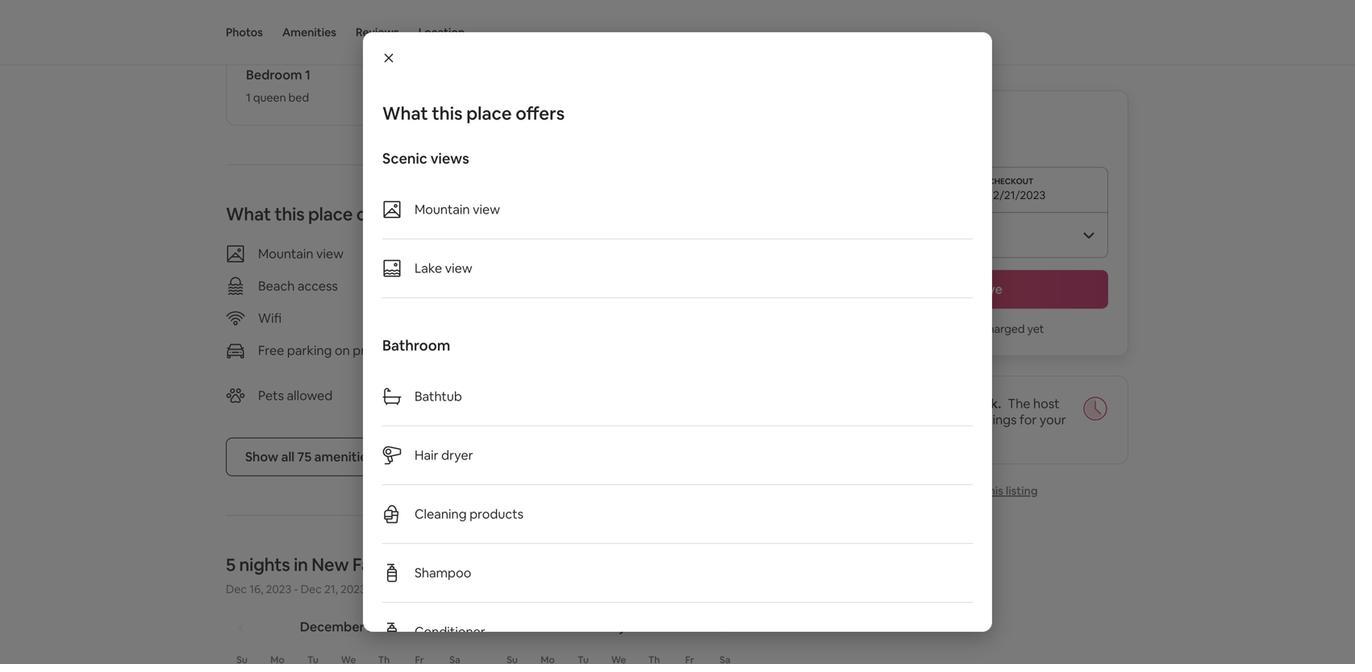 Task type: locate. For each thing, give the bounding box(es) containing it.
0 vertical spatial 1
[[305, 66, 311, 83]]

listing
[[1006, 484, 1038, 499]]

access
[[298, 278, 338, 294]]

show all 75 amenities button
[[226, 438, 393, 477]]

2 horizontal spatial 2023
[[367, 619, 397, 636]]

1 vertical spatial what
[[226, 203, 271, 226]]

what
[[382, 102, 428, 125], [226, 203, 271, 226]]

what this place offers inside dialog
[[382, 102, 565, 125]]

show all 75 amenities
[[245, 449, 374, 466]]

75
[[297, 449, 312, 466]]

0 vertical spatial what
[[382, 102, 428, 125]]

0 horizontal spatial offers
[[356, 203, 406, 226]]

1 vertical spatial what this place offers
[[226, 203, 406, 226]]

16,
[[249, 583, 263, 597]]

21,
[[324, 583, 338, 597]]

what for scenic
[[382, 102, 428, 125]]

1 horizontal spatial what
[[382, 102, 428, 125]]

place up the access
[[308, 203, 353, 226]]

list containing bathtub
[[382, 368, 973, 665]]

conditioner
[[415, 624, 486, 641]]

dec right -
[[301, 583, 322, 597]]

1 horizontal spatial mountain
[[415, 201, 470, 218]]

location
[[419, 25, 465, 40]]

1 vertical spatial mountain view
[[258, 246, 344, 262]]

0 horizontal spatial this
[[275, 203, 305, 226]]

you
[[913, 322, 932, 337]]

report this listing button
[[919, 484, 1038, 499]]

0 vertical spatial mountain view
[[415, 201, 500, 218]]

premises
[[353, 342, 407, 359]]

lake view
[[415, 260, 473, 277]]

1 horizontal spatial offers
[[516, 102, 565, 125]]

hair dryer
[[415, 447, 473, 464]]

list for scenic views
[[382, 181, 973, 299]]

1 list from the top
[[382, 181, 973, 299]]

2023 right 21,
[[341, 583, 366, 597]]

reviews button
[[356, 0, 399, 65]]

8
[[880, 396, 887, 412]]

only 8 hours left to book.
[[849, 396, 1002, 412]]

pets allowed
[[258, 388, 333, 404]]

mountain
[[415, 201, 470, 218], [258, 246, 314, 262]]

what this place offers up the access
[[226, 203, 406, 226]]

show
[[245, 449, 279, 466]]

this
[[432, 102, 463, 125], [275, 203, 305, 226], [984, 484, 1004, 499]]

list for bathroom
[[382, 368, 973, 665]]

mountain down views
[[415, 201, 470, 218]]

0 vertical spatial place
[[467, 102, 512, 125]]

0 horizontal spatial 2023
[[266, 583, 292, 597]]

place
[[467, 102, 512, 125], [308, 203, 353, 226]]

this for mountain
[[275, 203, 305, 226]]

0 vertical spatial offers
[[516, 102, 565, 125]]

bed
[[289, 90, 309, 105]]

will
[[849, 412, 867, 428]]

1 vertical spatial place
[[308, 203, 353, 226]]

0 vertical spatial mountain
[[415, 201, 470, 218]]

mountain view down views
[[415, 201, 500, 218]]

0 horizontal spatial mountain view
[[258, 246, 344, 262]]

what this place offers
[[382, 102, 565, 125], [226, 203, 406, 226]]

amenities button
[[282, 0, 336, 65]]

dec
[[226, 583, 247, 597], [301, 583, 322, 597]]

free parking on premises
[[258, 342, 407, 359]]

offers inside dialog
[[516, 102, 565, 125]]

1 horizontal spatial mountain view
[[415, 201, 500, 218]]

what this place offers up views
[[382, 102, 565, 125]]

5 nights in new fairfield dec 16, 2023 - dec 21, 2023
[[226, 554, 418, 597]]

0 vertical spatial what this place offers
[[382, 102, 565, 125]]

all
[[281, 449, 295, 466]]

1 horizontal spatial 2023
[[341, 583, 366, 597]]

1 left "queen"
[[246, 90, 251, 105]]

2023 left -
[[266, 583, 292, 597]]

cleaning products
[[415, 506, 524, 523]]

december 2023
[[300, 619, 397, 636]]

in
[[294, 554, 308, 577]]

1 vertical spatial offers
[[356, 203, 406, 226]]

list containing mountain view
[[382, 181, 973, 299]]

dates
[[849, 428, 882, 445]]

location button
[[419, 0, 465, 65]]

offers
[[516, 102, 565, 125], [356, 203, 406, 226]]

mountain view
[[415, 201, 500, 218], [258, 246, 344, 262]]

1
[[305, 66, 311, 83], [246, 90, 251, 105]]

1 up bed
[[305, 66, 311, 83]]

2 vertical spatial this
[[984, 484, 1004, 499]]

0 horizontal spatial place
[[308, 203, 353, 226]]

2 horizontal spatial this
[[984, 484, 1004, 499]]

0 horizontal spatial dec
[[226, 583, 247, 597]]

1 horizontal spatial 1
[[305, 66, 311, 83]]

this up views
[[432, 102, 463, 125]]

beach access
[[258, 278, 338, 294]]

0 horizontal spatial 1
[[246, 90, 251, 105]]

nights
[[239, 554, 290, 577]]

place for mountain view
[[308, 203, 353, 226]]

1 horizontal spatial this
[[432, 102, 463, 125]]

1 horizontal spatial place
[[467, 102, 512, 125]]

accepting
[[900, 412, 960, 428]]

0 horizontal spatial what
[[226, 203, 271, 226]]

host
[[1034, 396, 1060, 412]]

place up views
[[467, 102, 512, 125]]

place inside dialog
[[467, 102, 512, 125]]

1 vertical spatial mountain
[[258, 246, 314, 262]]

2023 right december
[[367, 619, 397, 636]]

this up beach access
[[275, 203, 305, 226]]

january
[[577, 619, 626, 636]]

what this place offers for views
[[382, 102, 565, 125]]

0 vertical spatial this
[[432, 102, 463, 125]]

only
[[849, 396, 877, 412]]

this inside "what this place offers" dialog
[[432, 102, 463, 125]]

reserve button
[[849, 270, 1109, 309]]

your
[[1040, 412, 1067, 428]]

what up beach
[[226, 203, 271, 226]]

this for scenic
[[432, 102, 463, 125]]

bedroom
[[246, 66, 302, 83]]

free
[[258, 342, 284, 359]]

dec left 16,
[[226, 583, 247, 597]]

2 list from the top
[[382, 368, 973, 665]]

won't
[[934, 322, 964, 337]]

2023 inside "calendar" application
[[367, 619, 397, 636]]

1 horizontal spatial dec
[[301, 583, 322, 597]]

calendar application
[[207, 602, 1295, 665]]

mountain view up beach access
[[258, 246, 344, 262]]

1 vertical spatial list
[[382, 368, 973, 665]]

report this listing
[[945, 484, 1038, 499]]

shampoo
[[415, 565, 472, 582]]

to
[[951, 396, 964, 412]]

you won't be charged yet
[[913, 322, 1045, 337]]

what up scenic
[[382, 102, 428, 125]]

0 vertical spatial list
[[382, 181, 973, 299]]

1 vertical spatial this
[[275, 203, 305, 226]]

mountain up beach
[[258, 246, 314, 262]]

2023
[[266, 583, 292, 597], [341, 583, 366, 597], [367, 619, 397, 636]]

photos button
[[226, 0, 263, 65]]

view
[[473, 201, 500, 218], [316, 246, 344, 262], [445, 260, 473, 277]]

this left listing
[[984, 484, 1004, 499]]

what inside "what this place offers" dialog
[[382, 102, 428, 125]]

list
[[382, 181, 973, 299], [382, 368, 973, 665]]



Task type: describe. For each thing, give the bounding box(es) containing it.
offers for views
[[516, 102, 565, 125]]

1 vertical spatial 1
[[246, 90, 251, 105]]

place for scenic views
[[467, 102, 512, 125]]

the host will stop accepting bookings for your dates soon.
[[849, 396, 1067, 445]]

cleaning
[[415, 506, 467, 523]]

12/21/2023 button
[[849, 167, 1109, 212]]

products
[[470, 506, 524, 523]]

reserve
[[954, 281, 1003, 298]]

queen
[[253, 90, 286, 105]]

wifi
[[258, 310, 282, 327]]

parking
[[287, 342, 332, 359]]

amenities
[[314, 449, 374, 466]]

beach
[[258, 278, 295, 294]]

hair
[[415, 447, 439, 464]]

reviews
[[356, 25, 399, 40]]

lake
[[415, 260, 442, 277]]

12/21/2023
[[989, 188, 1046, 203]]

bookings
[[963, 412, 1017, 428]]

what for mountain
[[226, 203, 271, 226]]

2024
[[629, 619, 659, 636]]

bathtub
[[415, 389, 462, 405]]

scenic views
[[382, 149, 469, 168]]

left
[[927, 396, 948, 412]]

pets
[[258, 388, 284, 404]]

amenities
[[282, 25, 336, 40]]

december
[[300, 619, 365, 636]]

2 horizontal spatial view
[[473, 201, 500, 218]]

fairfield
[[353, 554, 418, 577]]

1 horizontal spatial view
[[445, 260, 473, 277]]

scenic
[[382, 149, 428, 168]]

views
[[431, 149, 469, 168]]

hours
[[890, 396, 924, 412]]

offers for view
[[356, 203, 406, 226]]

book.
[[967, 396, 1002, 412]]

what this place offers dialog
[[363, 32, 993, 665]]

2 dec from the left
[[301, 583, 322, 597]]

1 dec from the left
[[226, 583, 247, 597]]

bedroom 1 1 queen bed
[[246, 66, 311, 105]]

dryer
[[442, 447, 473, 464]]

photos
[[226, 25, 263, 40]]

what this place offers for view
[[226, 203, 406, 226]]

stop
[[870, 412, 897, 428]]

january 2024
[[577, 619, 659, 636]]

allowed
[[287, 388, 333, 404]]

yet
[[1028, 322, 1045, 337]]

be
[[966, 322, 980, 337]]

for
[[1020, 412, 1037, 428]]

mountain inside 'list'
[[415, 201, 470, 218]]

0 horizontal spatial view
[[316, 246, 344, 262]]

the
[[1008, 396, 1031, 412]]

5
[[226, 554, 236, 577]]

report
[[945, 484, 982, 499]]

0 horizontal spatial mountain
[[258, 246, 314, 262]]

charged
[[982, 322, 1025, 337]]

bathroom
[[382, 337, 451, 355]]

soon.
[[885, 428, 917, 445]]

new
[[312, 554, 349, 577]]

-
[[294, 583, 298, 597]]

mountain view inside 'list'
[[415, 201, 500, 218]]

on
[[335, 342, 350, 359]]



Task type: vqa. For each thing, say whether or not it's contained in the screenshot.
the you in the Note If You'Re Trying To Make A Booking, It'S Very Important That You Provide Us With The Necessary Information No Later Than 12 Hours From The Time Of Your Request.
no



